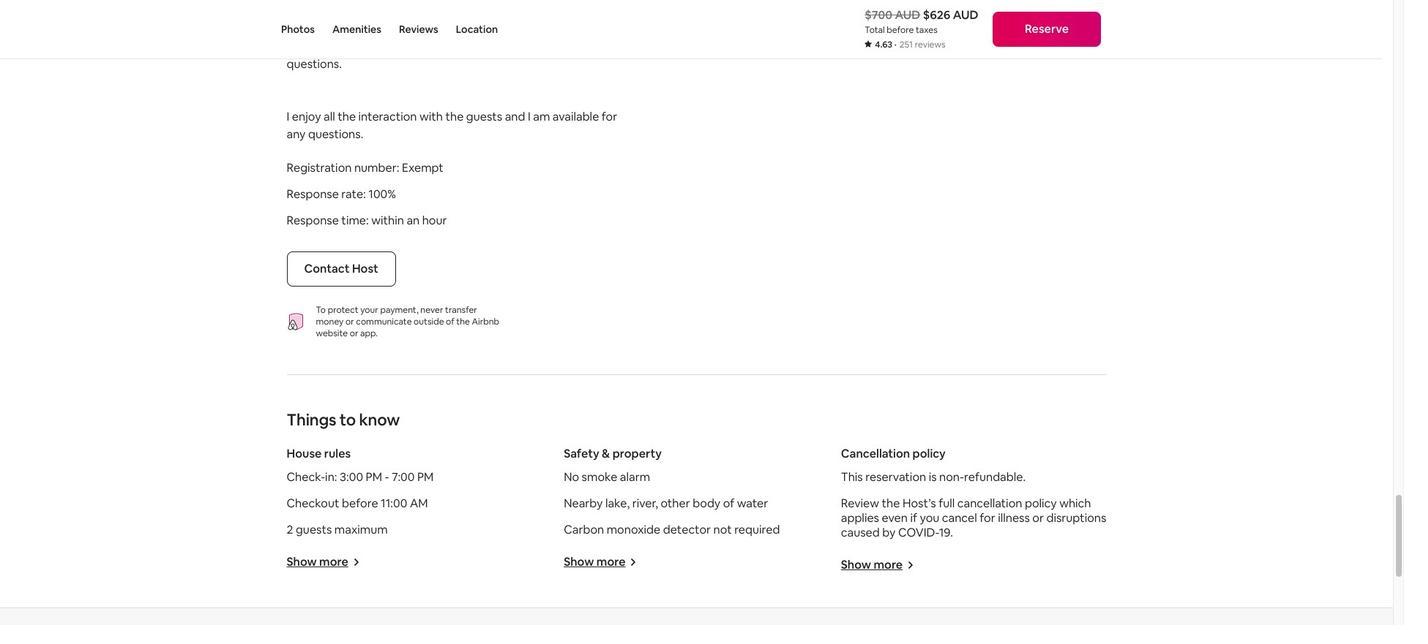 Task type: describe. For each thing, give the bounding box(es) containing it.
$626 aud
[[923, 7, 978, 23]]

3:00
[[340, 470, 363, 486]]

rules
[[324, 447, 351, 462]]

your inside to protect your payment, never transfer money or communicate outside of the airbnb website or app.
[[360, 305, 378, 317]]

by
[[882, 526, 896, 541]]

communicate
[[356, 317, 412, 328]]

registration
[[287, 161, 352, 176]]

any inside i enjoy all the interaction with the guests and i am available for any questions.
[[287, 127, 306, 142]]

know
[[359, 410, 400, 431]]

2 horizontal spatial show
[[841, 558, 871, 573]]

2 guests maximum
[[287, 523, 388, 538]]

hour
[[422, 213, 447, 229]]

never
[[420, 305, 443, 317]]

response for response time
[[287, 213, 339, 229]]

taxes
[[916, 24, 938, 36]]

show more for monoxide
[[564, 555, 625, 571]]

amenities
[[332, 23, 381, 36]]

exempt
[[402, 161, 444, 176]]

review the host's full cancellation policy which applies even if you cancel for illness or disruptions caused by covid-19.
[[841, 497, 1106, 541]]

am
[[410, 497, 428, 512]]

questions. inside i enjoy all the interaction with the guests and i am available for any questions.
[[308, 127, 363, 142]]

response for response rate
[[287, 187, 339, 202]]

100%
[[368, 187, 396, 202]]

guests inside "i enjoy all interaction with guests and am available for any questions."
[[425, 39, 461, 54]]

and inside "i enjoy all interaction with guests and am available for any questions."
[[463, 39, 484, 54]]

this
[[841, 470, 863, 486]]

4.63 · 251 reviews
[[875, 39, 945, 51]]

registration number : exempt
[[287, 161, 444, 176]]

contact host link
[[287, 252, 396, 287]]

non-
[[939, 470, 964, 486]]

all for interaction
[[324, 39, 335, 54]]

website
[[316, 328, 348, 340]]

cancellation
[[841, 447, 910, 462]]

with inside "i enjoy all interaction with guests and am available for any questions."
[[399, 39, 422, 54]]

to protect your payment, never transfer money or communicate outside of the airbnb website or app.
[[316, 305, 499, 340]]

contact
[[304, 262, 350, 277]]

even
[[882, 511, 908, 527]]

full
[[939, 497, 955, 512]]

more for monoxide
[[596, 555, 625, 571]]

monoxide
[[607, 523, 660, 538]]

cancel
[[942, 511, 977, 527]]

location button
[[456, 0, 498, 59]]

available inside i enjoy all the interaction with the guests and i am available for any questions.
[[553, 109, 599, 125]]

2 horizontal spatial more
[[874, 558, 903, 573]]

i enjoy all the interaction with the guests and i am available for any questions.
[[287, 109, 617, 142]]

disruptions
[[1046, 511, 1106, 527]]

policy inside review the host's full cancellation policy which applies even if you cancel for illness or disruptions caused by covid-19.
[[1025, 497, 1057, 512]]

checkout
[[287, 497, 339, 512]]

stay
[[354, 17, 377, 33]]

illness
[[998, 511, 1030, 527]]

guests inside i enjoy all the interaction with the guests and i am available for any questions.
[[466, 109, 502, 125]]

amenities button
[[332, 0, 381, 59]]

photos button
[[281, 0, 315, 59]]

house
[[287, 447, 322, 462]]

within
[[371, 213, 404, 229]]

questions. inside "i enjoy all interaction with guests and am available for any questions."
[[287, 57, 342, 72]]

covid-
[[898, 526, 939, 541]]

the up registration number : exempt
[[338, 109, 356, 125]]

-
[[385, 470, 389, 486]]

reserve button
[[993, 12, 1101, 47]]

more for guests
[[319, 555, 348, 571]]

: for response time
[[366, 213, 369, 229]]

money
[[316, 317, 344, 328]]

check-
[[287, 470, 325, 486]]

transfer
[[445, 305, 477, 317]]

i for i enjoy all the interaction with the guests and i am available for any questions.
[[287, 109, 289, 125]]

smoke
[[582, 470, 617, 486]]

enjoy for i enjoy all interaction with guests and am available for any questions.
[[292, 39, 321, 54]]

reviews
[[915, 39, 945, 51]]

cancellation
[[957, 497, 1022, 512]]

am inside "i enjoy all interaction with guests and am available for any questions."
[[486, 39, 503, 54]]

water
[[737, 497, 768, 512]]

available inside "i enjoy all interaction with guests and am available for any questions."
[[506, 39, 552, 54]]

&
[[602, 447, 610, 462]]

cancellation policy
[[841, 447, 946, 462]]

protect
[[328, 305, 358, 317]]

rate
[[341, 187, 363, 202]]

detector
[[663, 523, 711, 538]]

response time : within an hour
[[287, 213, 447, 229]]

show more button for guests
[[287, 555, 360, 571]]

payment,
[[380, 305, 418, 317]]

review
[[841, 497, 879, 512]]

host
[[352, 262, 378, 277]]

refundable.
[[964, 470, 1026, 486]]

1 pm from the left
[[366, 470, 382, 486]]

to
[[339, 410, 356, 431]]

the inside review the host's full cancellation policy which applies even if you cancel for illness or disruptions caused by covid-19.
[[882, 497, 900, 512]]

carbon
[[564, 523, 604, 538]]

number
[[354, 161, 397, 176]]



Task type: vqa. For each thing, say whether or not it's contained in the screenshot.
signature
no



Task type: locate. For each thing, give the bounding box(es) containing it.
for inside i enjoy all the interaction with the guests and i am available for any questions.
[[602, 109, 617, 125]]

response down response rate : 100%
[[287, 213, 339, 229]]

1 vertical spatial and
[[505, 109, 525, 125]]

guests
[[425, 39, 461, 54], [466, 109, 502, 125], [296, 523, 332, 538]]

reserve
[[1025, 21, 1069, 37]]

maximum
[[334, 523, 388, 538]]

2 all from the top
[[324, 109, 335, 125]]

for for i enjoy all the interaction with the guests and i am available for any questions.
[[602, 109, 617, 125]]

show
[[287, 555, 317, 571], [564, 555, 594, 571], [841, 558, 871, 573]]

during your stay
[[287, 17, 377, 33]]

property
[[612, 447, 662, 462]]

1 vertical spatial response
[[287, 213, 339, 229]]

0 horizontal spatial show more button
[[287, 555, 360, 571]]

1 vertical spatial questions.
[[308, 127, 363, 142]]

1 vertical spatial all
[[324, 109, 335, 125]]

show more down the carbon
[[564, 555, 625, 571]]

check-in: 3:00 pm - 7:00 pm
[[287, 470, 434, 486]]

0 vertical spatial with
[[399, 39, 422, 54]]

1 horizontal spatial pm
[[417, 470, 434, 486]]

1 horizontal spatial show more
[[564, 555, 625, 571]]

i inside "i enjoy all interaction with guests and am available for any questions."
[[287, 39, 289, 54]]

1 vertical spatial of
[[723, 497, 734, 512]]

policy
[[913, 447, 946, 462], [1025, 497, 1057, 512]]

1 horizontal spatial guests
[[425, 39, 461, 54]]

0 vertical spatial interaction
[[338, 39, 396, 54]]

0 horizontal spatial of
[[446, 317, 454, 328]]

during
[[287, 17, 324, 33]]

0 vertical spatial am
[[486, 39, 503, 54]]

the down reservation
[[882, 497, 900, 512]]

applies
[[841, 511, 879, 527]]

show down 2
[[287, 555, 317, 571]]

0 horizontal spatial before
[[342, 497, 378, 512]]

before down the check-in: 3:00 pm - 7:00 pm
[[342, 497, 378, 512]]

safety
[[564, 447, 599, 462]]

enjoy for i enjoy all the interaction with the guests and i am available for any questions.
[[292, 109, 321, 125]]

1 vertical spatial :
[[363, 187, 366, 202]]

before up ·
[[887, 24, 914, 36]]

for for review the host's full cancellation policy which applies even if you cancel for illness or disruptions caused by covid-19.
[[980, 511, 995, 527]]

1 enjoy from the top
[[292, 39, 321, 54]]

2 horizontal spatial show more button
[[841, 558, 914, 573]]

4.63
[[875, 39, 892, 51]]

am
[[486, 39, 503, 54], [533, 109, 550, 125]]

with down reviews
[[399, 39, 422, 54]]

response down registration
[[287, 187, 339, 202]]

which
[[1059, 497, 1091, 512]]

all inside i enjoy all the interaction with the guests and i am available for any questions.
[[324, 109, 335, 125]]

this reservation is non-refundable.
[[841, 470, 1026, 486]]

enjoy inside i enjoy all the interaction with the guests and i am available for any questions.
[[292, 109, 321, 125]]

1 horizontal spatial for
[[602, 109, 617, 125]]

0 vertical spatial any
[[573, 39, 592, 54]]

questions. down photos
[[287, 57, 342, 72]]

of
[[446, 317, 454, 328], [723, 497, 734, 512]]

0 vertical spatial for
[[555, 39, 570, 54]]

0 horizontal spatial for
[[555, 39, 570, 54]]

show more button down "2 guests maximum"
[[287, 555, 360, 571]]

nearby lake, river, other body of water
[[564, 497, 768, 512]]

interaction inside i enjoy all the interaction with the guests and i am available for any questions.
[[358, 109, 417, 125]]

the down "i enjoy all interaction with guests and am available for any questions."
[[445, 109, 464, 125]]

2 horizontal spatial show more
[[841, 558, 903, 573]]

1 vertical spatial any
[[287, 127, 306, 142]]

for inside review the host's full cancellation policy which applies even if you cancel for illness or disruptions caused by covid-19.
[[980, 511, 995, 527]]

show more down caused
[[841, 558, 903, 573]]

1 horizontal spatial policy
[[1025, 497, 1057, 512]]

0 vertical spatial your
[[326, 17, 351, 33]]

airbnb
[[472, 317, 499, 328]]

1 vertical spatial for
[[602, 109, 617, 125]]

reviews button
[[399, 0, 438, 59]]

2 vertical spatial :
[[366, 213, 369, 229]]

reservation
[[865, 470, 926, 486]]

0 horizontal spatial any
[[287, 127, 306, 142]]

: left exempt
[[397, 161, 399, 176]]

1 response from the top
[[287, 187, 339, 202]]

: for response rate
[[363, 187, 366, 202]]

show more button down by
[[841, 558, 914, 573]]

1 horizontal spatial your
[[360, 305, 378, 317]]

interaction
[[338, 39, 396, 54], [358, 109, 417, 125]]

1 vertical spatial enjoy
[[292, 109, 321, 125]]

2 horizontal spatial guests
[[466, 109, 502, 125]]

2 vertical spatial guests
[[296, 523, 332, 538]]

or left app.
[[350, 328, 358, 340]]

is
[[929, 470, 937, 486]]

enjoy inside "i enjoy all interaction with guests and am available for any questions."
[[292, 39, 321, 54]]

response
[[287, 187, 339, 202], [287, 213, 339, 229]]

show more down "2 guests maximum"
[[287, 555, 348, 571]]

more down "2 guests maximum"
[[319, 555, 348, 571]]

show down the carbon
[[564, 555, 594, 571]]

1 vertical spatial before
[[342, 497, 378, 512]]

or inside review the host's full cancellation policy which applies even if you cancel for illness or disruptions caused by covid-19.
[[1032, 511, 1044, 527]]

and
[[463, 39, 484, 54], [505, 109, 525, 125]]

1 horizontal spatial before
[[887, 24, 914, 36]]

river,
[[632, 497, 658, 512]]

:
[[397, 161, 399, 176], [363, 187, 366, 202], [366, 213, 369, 229]]

for inside "i enjoy all interaction with guests and am available for any questions."
[[555, 39, 570, 54]]

i
[[287, 39, 289, 54], [287, 109, 289, 125], [528, 109, 531, 125]]

1 horizontal spatial show
[[564, 555, 594, 571]]

2 vertical spatial for
[[980, 511, 995, 527]]

your up app.
[[360, 305, 378, 317]]

0 vertical spatial before
[[887, 24, 914, 36]]

alarm
[[620, 470, 650, 486]]

checkout before 11:00 am
[[287, 497, 428, 512]]

all down during your stay
[[324, 39, 335, 54]]

or
[[346, 317, 354, 328], [350, 328, 358, 340], [1032, 511, 1044, 527]]

0 vertical spatial available
[[506, 39, 552, 54]]

show for carbon
[[564, 555, 594, 571]]

1 all from the top
[[324, 39, 335, 54]]

0 horizontal spatial show
[[287, 555, 317, 571]]

show down caused
[[841, 558, 871, 573]]

questions. up registration
[[308, 127, 363, 142]]

with inside i enjoy all the interaction with the guests and i am available for any questions.
[[419, 109, 443, 125]]

or for review
[[1032, 511, 1044, 527]]

2 response from the top
[[287, 213, 339, 229]]

for
[[555, 39, 570, 54], [602, 109, 617, 125], [980, 511, 995, 527]]

interaction down amenities
[[338, 39, 396, 54]]

1 horizontal spatial of
[[723, 497, 734, 512]]

all for the
[[324, 109, 335, 125]]

show more
[[287, 555, 348, 571], [564, 555, 625, 571], [841, 558, 903, 573]]

reviews
[[399, 23, 438, 36]]

outside
[[414, 317, 444, 328]]

: left "100%"
[[363, 187, 366, 202]]

time
[[341, 213, 366, 229]]

contact host
[[304, 262, 378, 277]]

available
[[506, 39, 552, 54], [553, 109, 599, 125]]

an
[[407, 213, 420, 229]]

more
[[319, 555, 348, 571], [596, 555, 625, 571], [874, 558, 903, 573]]

0 horizontal spatial your
[[326, 17, 351, 33]]

safety & property
[[564, 447, 662, 462]]

am inside i enjoy all the interaction with the guests and i am available for any questions.
[[533, 109, 550, 125]]

show more for guests
[[287, 555, 348, 571]]

total
[[865, 24, 885, 36]]

or right illness
[[1032, 511, 1044, 527]]

pm right 7:00
[[417, 470, 434, 486]]

0 vertical spatial guests
[[425, 39, 461, 54]]

or for to
[[350, 328, 358, 340]]

all
[[324, 39, 335, 54], [324, 109, 335, 125]]

or right money
[[346, 317, 354, 328]]

enjoy down photos
[[292, 39, 321, 54]]

the left the airbnb
[[456, 317, 470, 328]]

things to know
[[287, 410, 400, 431]]

1 horizontal spatial show more button
[[564, 555, 637, 571]]

if
[[910, 511, 917, 527]]

no
[[564, 470, 579, 486]]

1 vertical spatial interaction
[[358, 109, 417, 125]]

$700 aud $626 aud total before taxes
[[865, 7, 978, 36]]

your left "stay"
[[326, 17, 351, 33]]

7:00
[[392, 470, 415, 486]]

caused
[[841, 526, 880, 541]]

251
[[899, 39, 913, 51]]

0 horizontal spatial guests
[[296, 523, 332, 538]]

nearby
[[564, 497, 603, 512]]

: for registration number
[[397, 161, 399, 176]]

0 vertical spatial and
[[463, 39, 484, 54]]

0 vertical spatial all
[[324, 39, 335, 54]]

19.
[[939, 526, 953, 541]]

interaction up number
[[358, 109, 417, 125]]

i for i enjoy all interaction with guests and am available for any questions.
[[287, 39, 289, 54]]

·
[[894, 39, 897, 51]]

2 horizontal spatial for
[[980, 511, 995, 527]]

of right outside
[[446, 317, 454, 328]]

$700 aud
[[865, 7, 920, 23]]

0 vertical spatial of
[[446, 317, 454, 328]]

all inside "i enjoy all interaction with guests and am available for any questions."
[[324, 39, 335, 54]]

1 vertical spatial available
[[553, 109, 599, 125]]

photos
[[281, 23, 315, 36]]

0 horizontal spatial policy
[[913, 447, 946, 462]]

of right body
[[723, 497, 734, 512]]

app.
[[360, 328, 378, 340]]

1 vertical spatial am
[[533, 109, 550, 125]]

body
[[693, 497, 720, 512]]

0 vertical spatial questions.
[[287, 57, 342, 72]]

: left within
[[366, 213, 369, 229]]

1 vertical spatial policy
[[1025, 497, 1057, 512]]

1 vertical spatial with
[[419, 109, 443, 125]]

2
[[287, 523, 293, 538]]

before inside $700 aud $626 aud total before taxes
[[887, 24, 914, 36]]

with up exempt
[[419, 109, 443, 125]]

all up registration
[[324, 109, 335, 125]]

any inside "i enjoy all interaction with guests and am available for any questions."
[[573, 39, 592, 54]]

0 horizontal spatial pm
[[366, 470, 382, 486]]

0 vertical spatial response
[[287, 187, 339, 202]]

of inside to protect your payment, never transfer money or communicate outside of the airbnb website or app.
[[446, 317, 454, 328]]

carbon monoxide detector not required
[[564, 523, 780, 538]]

0 vertical spatial :
[[397, 161, 399, 176]]

interaction inside "i enjoy all interaction with guests and am available for any questions."
[[338, 39, 396, 54]]

more down by
[[874, 558, 903, 573]]

enjoy
[[292, 39, 321, 54], [292, 109, 321, 125]]

more down monoxide
[[596, 555, 625, 571]]

other
[[661, 497, 690, 512]]

show more button down the carbon
[[564, 555, 637, 571]]

things
[[287, 410, 336, 431]]

0 horizontal spatial more
[[319, 555, 348, 571]]

house rules
[[287, 447, 351, 462]]

no smoke alarm
[[564, 470, 650, 486]]

show for 2
[[287, 555, 317, 571]]

policy left which
[[1025, 497, 1057, 512]]

show more button for monoxide
[[564, 555, 637, 571]]

0 vertical spatial policy
[[913, 447, 946, 462]]

1 horizontal spatial am
[[533, 109, 550, 125]]

with
[[399, 39, 422, 54], [419, 109, 443, 125]]

0 horizontal spatial show more
[[287, 555, 348, 571]]

policy up "is"
[[913, 447, 946, 462]]

1 vertical spatial your
[[360, 305, 378, 317]]

2 enjoy from the top
[[292, 109, 321, 125]]

enjoy up registration
[[292, 109, 321, 125]]

the inside to protect your payment, never transfer money or communicate outside of the airbnb website or app.
[[456, 317, 470, 328]]

2 pm from the left
[[417, 470, 434, 486]]

pm left -
[[366, 470, 382, 486]]

not
[[713, 523, 732, 538]]

1 horizontal spatial more
[[596, 555, 625, 571]]

0 horizontal spatial and
[[463, 39, 484, 54]]

response rate : 100%
[[287, 187, 396, 202]]

and inside i enjoy all the interaction with the guests and i am available for any questions.
[[505, 109, 525, 125]]

before
[[887, 24, 914, 36], [342, 497, 378, 512]]

0 vertical spatial enjoy
[[292, 39, 321, 54]]

1 horizontal spatial and
[[505, 109, 525, 125]]

pm
[[366, 470, 382, 486], [417, 470, 434, 486]]

0 horizontal spatial am
[[486, 39, 503, 54]]

1 horizontal spatial any
[[573, 39, 592, 54]]

in:
[[325, 470, 337, 486]]

1 vertical spatial guests
[[466, 109, 502, 125]]

your
[[326, 17, 351, 33], [360, 305, 378, 317]]



